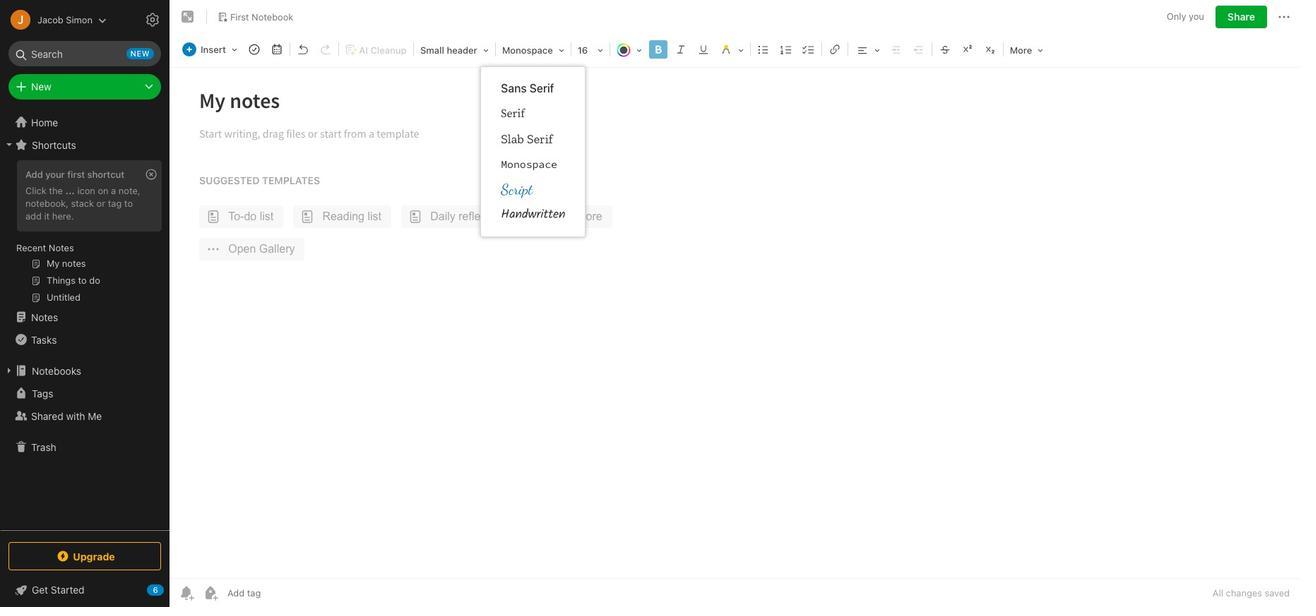 Task type: vqa. For each thing, say whether or not it's contained in the screenshot.
Recent Notes
yes



Task type: describe. For each thing, give the bounding box(es) containing it.
the
[[49, 185, 63, 196]]

16
[[578, 45, 588, 56]]

first notebook button
[[213, 7, 298, 27]]

tags
[[32, 388, 53, 400]]

Help and Learning task checklist field
[[0, 579, 170, 602]]

first
[[67, 169, 85, 180]]

more
[[1010, 45, 1033, 56]]

strikethrough image
[[935, 40, 955, 59]]

changes
[[1226, 588, 1263, 599]]

home
[[31, 116, 58, 128]]

header
[[447, 45, 477, 56]]

jacob simon
[[37, 14, 93, 25]]

serif for sans serif
[[530, 82, 554, 95]]

saved
[[1265, 588, 1290, 599]]

expand note image
[[179, 8, 196, 25]]

a
[[111, 185, 116, 196]]

upgrade
[[73, 551, 115, 563]]

dropdown list menu
[[481, 76, 585, 228]]

shared with me link
[[0, 405, 169, 427]]

expand notebooks image
[[4, 365, 15, 377]]

only
[[1167, 11, 1187, 22]]

insert
[[201, 44, 226, 55]]

home link
[[0, 111, 170, 134]]

add your first shortcut
[[25, 169, 124, 180]]

click
[[25, 185, 46, 196]]

share
[[1228, 11, 1256, 23]]

serif link
[[481, 101, 585, 126]]

upgrade button
[[8, 543, 161, 571]]

monospace inside dropdown list menu
[[501, 158, 557, 171]]

monospace link
[[481, 152, 585, 177]]

all
[[1213, 588, 1224, 599]]

add tag image
[[202, 585, 219, 602]]

your
[[45, 169, 65, 180]]

click the ...
[[25, 185, 75, 196]]

more actions image
[[1276, 8, 1293, 25]]

serif inside "link"
[[501, 107, 525, 121]]

...
[[65, 185, 75, 196]]

shortcuts button
[[0, 134, 169, 156]]

slab
[[501, 131, 524, 147]]

shortcuts
[[32, 139, 76, 151]]

notebooks link
[[0, 360, 169, 382]]

tags button
[[0, 382, 169, 405]]

sans
[[501, 82, 527, 95]]

Insert field
[[179, 40, 242, 59]]

checklist image
[[799, 40, 819, 59]]

me
[[88, 410, 102, 422]]

get started
[[32, 584, 85, 596]]

new
[[31, 81, 51, 93]]

Heading level field
[[415, 40, 494, 60]]

Account field
[[0, 6, 107, 34]]

on
[[98, 185, 109, 196]]

note window element
[[170, 0, 1301, 608]]

only you
[[1167, 11, 1205, 22]]

script handwritten
[[501, 181, 566, 225]]

new
[[130, 49, 150, 58]]

Add tag field
[[226, 587, 332, 600]]

notes link
[[0, 306, 169, 329]]

to
[[124, 198, 133, 209]]

notebook,
[[25, 198, 68, 209]]

tasks
[[31, 334, 57, 346]]



Task type: locate. For each thing, give the bounding box(es) containing it.
shared
[[31, 410, 63, 422]]

icon on a note, notebook, stack or tag to add it here.
[[25, 185, 140, 222]]

you
[[1189, 11, 1205, 22]]

with
[[66, 410, 85, 422]]

click to collapse image
[[164, 582, 175, 598]]

script link
[[481, 177, 585, 203]]

here.
[[52, 210, 74, 222]]

trash link
[[0, 436, 169, 459]]

new button
[[8, 74, 161, 100]]

script
[[501, 181, 533, 199]]

recent
[[16, 242, 46, 254]]

Font size field
[[573, 40, 608, 60]]

stack
[[71, 198, 94, 209]]

trash
[[31, 441, 56, 453]]

0 vertical spatial notes
[[49, 242, 74, 254]]

notes up tasks
[[31, 311, 58, 323]]

1 vertical spatial notes
[[31, 311, 58, 323]]

bold image
[[648, 40, 668, 59]]

notebooks
[[32, 365, 81, 377]]

subscript image
[[980, 40, 1000, 59]]

bulleted list image
[[754, 40, 773, 59]]

Font family field
[[497, 40, 569, 60]]

serif for slab serif
[[527, 131, 553, 147]]

tag
[[108, 198, 122, 209]]

it
[[44, 210, 50, 222]]

shared with me
[[31, 410, 102, 422]]

group containing add your first shortcut
[[0, 156, 169, 312]]

tree containing home
[[0, 111, 170, 530]]

italic image
[[671, 40, 691, 59]]

small header
[[420, 45, 477, 56]]

notes inside group
[[49, 242, 74, 254]]

shortcut
[[87, 169, 124, 180]]

underline image
[[694, 40, 713, 59]]

slab serif link
[[481, 126, 585, 152]]

Highlight field
[[715, 40, 749, 60]]

slab serif
[[501, 131, 553, 147]]

handwritten link
[[481, 203, 585, 228]]

started
[[51, 584, 85, 596]]

recent notes
[[16, 242, 74, 254]]

sans serif
[[501, 82, 554, 95]]

add
[[25, 210, 42, 222]]

icon
[[77, 185, 95, 196]]

sans serif link
[[481, 76, 585, 101]]

add a reminder image
[[178, 585, 195, 602]]

group
[[0, 156, 169, 312]]

monospace inside font family field
[[502, 45, 553, 56]]

More actions field
[[1276, 6, 1293, 28]]

2 vertical spatial serif
[[527, 131, 553, 147]]

handwritten
[[501, 205, 566, 225]]

monospace
[[502, 45, 553, 56], [501, 158, 557, 171]]

tree
[[0, 111, 170, 530]]

notes right recent
[[49, 242, 74, 254]]

0 vertical spatial serif
[[530, 82, 554, 95]]

serif up slab
[[501, 107, 525, 121]]

first
[[230, 11, 249, 22]]

monospace up sans serif
[[502, 45, 553, 56]]

jacob
[[37, 14, 63, 25]]

Alignment field
[[850, 40, 885, 60]]

settings image
[[144, 11, 161, 28]]

add
[[25, 169, 43, 180]]

serif down serif "link"
[[527, 131, 553, 147]]

1 vertical spatial monospace
[[501, 158, 557, 171]]

1 vertical spatial serif
[[501, 107, 525, 121]]

task image
[[244, 40, 264, 59]]

notes
[[49, 242, 74, 254], [31, 311, 58, 323]]

get
[[32, 584, 48, 596]]

serif up serif "link"
[[530, 82, 554, 95]]

tasks button
[[0, 329, 169, 351]]

calendar event image
[[267, 40, 287, 59]]

insert link image
[[825, 40, 845, 59]]

monospace down "slab serif"
[[501, 158, 557, 171]]

6
[[153, 586, 158, 595]]

note,
[[119, 185, 140, 196]]

first notebook
[[230, 11, 293, 22]]

notebook
[[252, 11, 293, 22]]

undo image
[[293, 40, 313, 59]]

Search text field
[[18, 41, 151, 66]]

numbered list image
[[776, 40, 796, 59]]

or
[[97, 198, 105, 209]]

new search field
[[18, 41, 154, 66]]

simon
[[66, 14, 93, 25]]

Font color field
[[612, 40, 647, 60]]

share button
[[1216, 6, 1268, 28]]

small
[[420, 45, 444, 56]]

serif
[[530, 82, 554, 95], [501, 107, 525, 121], [527, 131, 553, 147]]

group inside tree
[[0, 156, 169, 312]]

0 vertical spatial monospace
[[502, 45, 553, 56]]

all changes saved
[[1213, 588, 1290, 599]]

superscript image
[[958, 40, 978, 59]]

Note Editor text field
[[170, 68, 1301, 579]]

More field
[[1005, 40, 1049, 60]]



